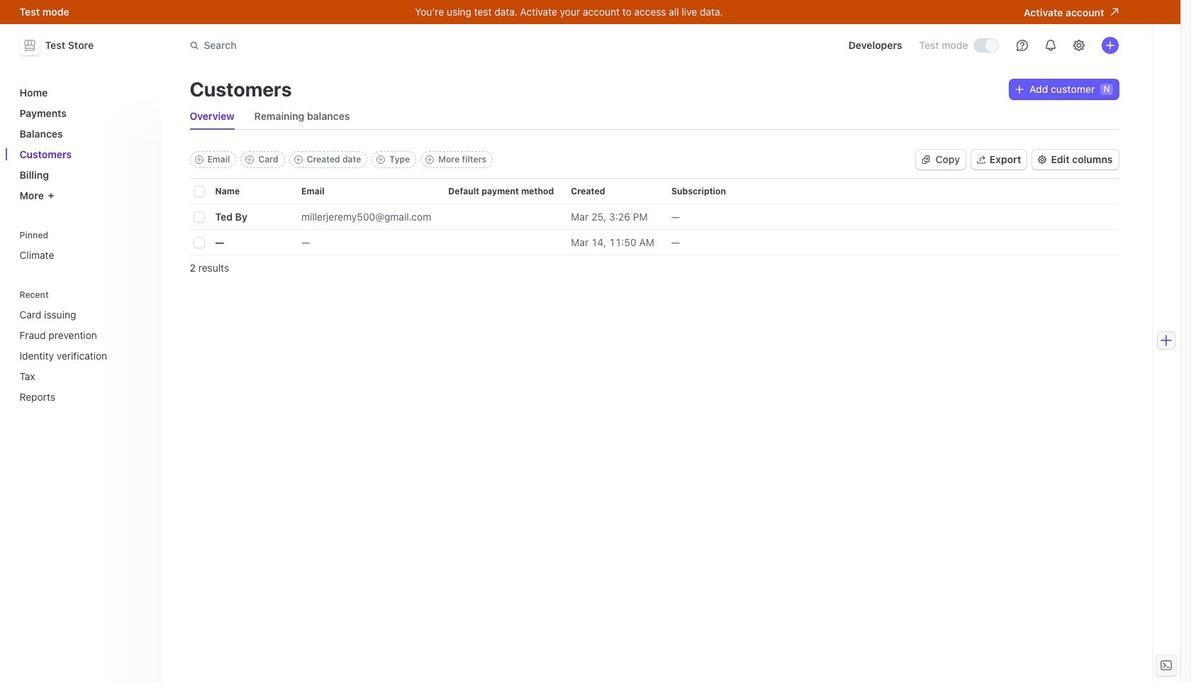 Task type: locate. For each thing, give the bounding box(es) containing it.
add email image
[[195, 155, 203, 164]]

tab list
[[190, 104, 1119, 130]]

recent element
[[14, 285, 153, 409], [14, 303, 153, 409]]

Select item checkbox
[[194, 212, 204, 222], [194, 238, 204, 248]]

Select All checkbox
[[194, 187, 204, 197]]

add created date image
[[294, 155, 303, 164]]

1 recent element from the top
[[14, 285, 153, 409]]

toolbar
[[190, 151, 493, 168]]

Test mode checkbox
[[974, 39, 998, 52]]

Search text field
[[181, 32, 581, 59]]

add more filters image
[[426, 155, 434, 164]]

settings image
[[1074, 40, 1085, 51]]

0 vertical spatial select item checkbox
[[194, 212, 204, 222]]

help image
[[1017, 40, 1028, 51]]

2 select item checkbox from the top
[[194, 238, 204, 248]]

1 select item checkbox from the top
[[194, 212, 204, 222]]

None search field
[[181, 32, 581, 59]]

clear history image
[[139, 291, 147, 299]]

1 vertical spatial select item checkbox
[[194, 238, 204, 248]]



Task type: describe. For each thing, give the bounding box(es) containing it.
edit pins image
[[139, 231, 147, 239]]

core navigation links element
[[14, 81, 153, 207]]

add card image
[[246, 155, 254, 164]]

add type image
[[377, 155, 385, 164]]

notifications image
[[1045, 40, 1057, 51]]

2 recent element from the top
[[14, 303, 153, 409]]

pinned element
[[14, 225, 153, 267]]

svg image
[[922, 155, 931, 164]]

svg image
[[1016, 85, 1024, 94]]



Task type: vqa. For each thing, say whether or not it's contained in the screenshot.
Home link
no



